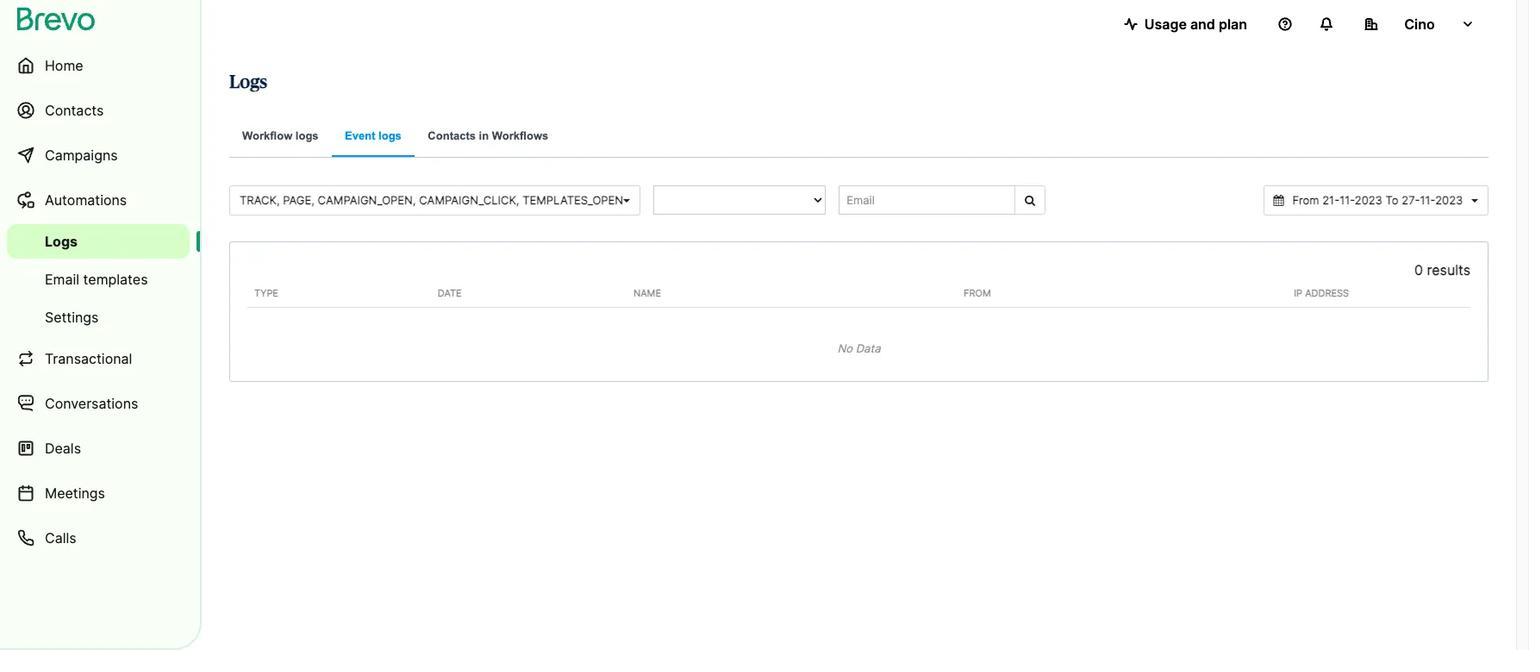 Task type: vqa. For each thing, say whether or not it's contained in the screenshot.
Apply
no



Task type: locate. For each thing, give the bounding box(es) containing it.
logs up workflow
[[229, 73, 267, 91]]

logs
[[296, 129, 319, 142], [379, 129, 402, 142]]

logs for workflow logs
[[296, 129, 319, 142]]

1 vertical spatial contacts
[[428, 129, 476, 142]]

templates
[[83, 271, 148, 288]]

type
[[254, 287, 278, 299]]

and
[[1191, 16, 1216, 33]]

meetings link
[[7, 473, 190, 514]]

1 horizontal spatial logs
[[229, 73, 267, 91]]

transactional link
[[7, 338, 190, 379]]

event logs link
[[332, 117, 415, 157]]

results
[[1428, 261, 1471, 278]]

event logs
[[345, 129, 402, 142]]

logs inside 'link'
[[379, 129, 402, 142]]

logs right event on the left top
[[379, 129, 402, 142]]

from
[[964, 287, 991, 299]]

1 horizontal spatial logs
[[379, 129, 402, 142]]

2 logs from the left
[[379, 129, 402, 142]]

search image
[[1025, 195, 1036, 206]]

transactional
[[45, 350, 132, 367]]

templates_open
[[523, 193, 624, 207]]

in
[[479, 129, 489, 142]]

contacts in workflows link
[[415, 117, 562, 158]]

0 horizontal spatial contacts
[[45, 102, 104, 119]]

settings
[[45, 309, 99, 326]]

logs
[[229, 73, 267, 91], [45, 233, 78, 250]]

calls link
[[7, 517, 190, 559]]

automations
[[45, 191, 127, 209]]

1 logs from the left
[[296, 129, 319, 142]]

0 vertical spatial contacts
[[45, 102, 104, 119]]

calendar image
[[1274, 195, 1285, 206]]

0
[[1415, 261, 1424, 278]]

usage and plan button
[[1110, 7, 1262, 41]]

contacts for contacts in workflows
[[428, 129, 476, 142]]

deals link
[[7, 428, 190, 469]]

1 vertical spatial logs
[[45, 233, 78, 250]]

contacts inside contacts in workflows link
[[428, 129, 476, 142]]

email templates
[[45, 271, 148, 288]]

logs right workflow
[[296, 129, 319, 142]]

contacts left "in"
[[428, 129, 476, 142]]

conversations
[[45, 395, 138, 412]]

1 horizontal spatial contacts
[[428, 129, 476, 142]]

meetings
[[45, 485, 105, 502]]

workflow logs
[[242, 129, 319, 142]]

None text field
[[1288, 192, 1469, 208]]

contacts inside the "contacts" link
[[45, 102, 104, 119]]

usage
[[1145, 16, 1187, 33]]

0 horizontal spatial logs
[[45, 233, 78, 250]]

event
[[345, 129, 376, 142]]

logs up email
[[45, 233, 78, 250]]

contacts
[[45, 102, 104, 119], [428, 129, 476, 142]]

contacts link
[[7, 90, 190, 131]]

usage and plan
[[1145, 16, 1248, 33]]

0 horizontal spatial logs
[[296, 129, 319, 142]]

email templates link
[[7, 262, 190, 297]]

contacts up campaigns at top left
[[45, 102, 104, 119]]

settings link
[[7, 300, 190, 335]]

email
[[45, 271, 79, 288]]



Task type: describe. For each thing, give the bounding box(es) containing it.
logs for event logs
[[379, 129, 402, 142]]

0 vertical spatial logs
[[229, 73, 267, 91]]

logs link
[[7, 224, 190, 259]]

plan
[[1219, 16, 1248, 33]]

name
[[634, 287, 661, 299]]

ip address
[[1294, 287, 1350, 299]]

contacts in workflows
[[428, 129, 549, 142]]

page,
[[283, 193, 315, 207]]

workflow
[[242, 129, 293, 142]]

date
[[438, 287, 462, 299]]

ip
[[1294, 287, 1303, 299]]

track, page, campaign_open, campaign_click, templates_open
[[240, 193, 624, 207]]

campaigns link
[[7, 135, 190, 176]]

no
[[838, 342, 853, 355]]

workflows
[[492, 129, 549, 142]]

home
[[45, 57, 83, 74]]

campaign_open,
[[318, 193, 416, 207]]

conversations link
[[7, 383, 190, 424]]

calls
[[45, 529, 76, 547]]

no data
[[838, 342, 881, 355]]

campaigns
[[45, 147, 118, 164]]

track,
[[240, 193, 280, 207]]

0  results
[[1415, 261, 1471, 278]]

data
[[856, 342, 881, 355]]

track, page, campaign_open, campaign_click, templates_open button
[[229, 185, 641, 215]]

automations link
[[7, 179, 190, 221]]

address
[[1306, 287, 1350, 299]]

workflow logs link
[[229, 117, 332, 158]]

home link
[[7, 45, 190, 86]]

contacts for contacts
[[45, 102, 104, 119]]

campaign_click,
[[419, 193, 520, 207]]

cino button
[[1351, 7, 1489, 41]]

deals
[[45, 440, 81, 457]]

Email search field
[[839, 185, 1016, 215]]

cino
[[1405, 16, 1436, 33]]



